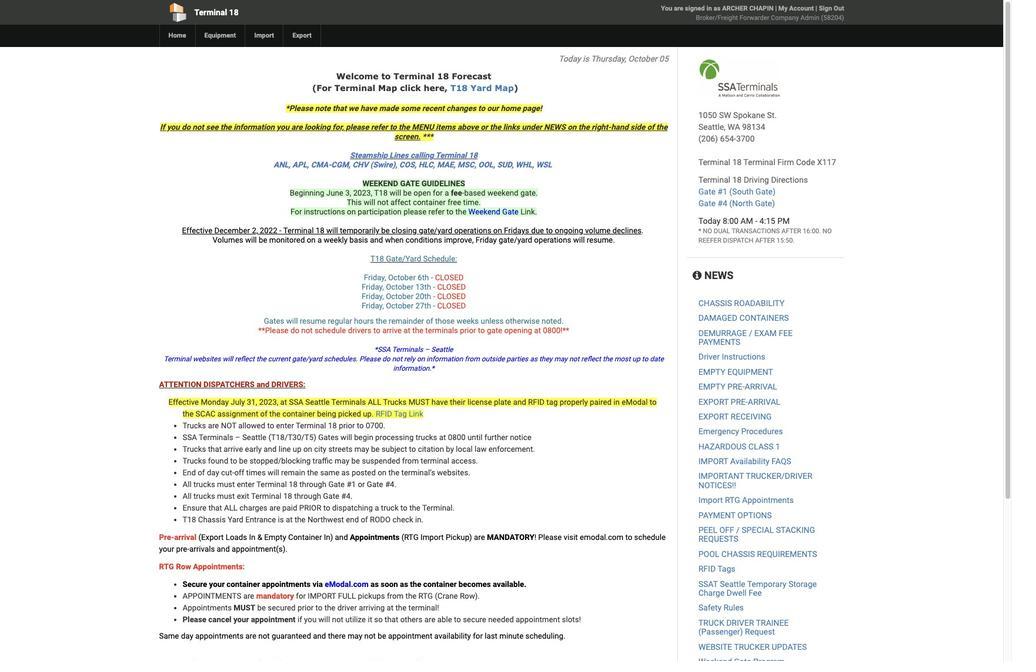 Task type: vqa. For each thing, say whether or not it's contained in the screenshot.
are within the If you do not see the information you are looking for, please refer to the MENU items above or the links under NEWS on the right-hand side of the screen.
yes



Task type: describe. For each thing, give the bounding box(es) containing it.
0 vertical spatial trucks
[[416, 434, 437, 442]]

2 empty from the top
[[699, 383, 726, 392]]

are right pickup)
[[474, 534, 485, 542]]

home
[[501, 104, 521, 113]]

to schedule your pre-arrivals and appointment(s).
[[159, 534, 666, 554]]

safety
[[699, 604, 722, 613]]

terminal inside steamship lines calling terminal 18 anl, apl, cma-cgm, chv (swire), cos, hlc, mae, msc, ool, sud, whl, wsl
[[436, 151, 467, 160]]

not down resume
[[301, 327, 313, 335]]

16:00.
[[803, 228, 821, 235]]

day inside trucks are not allowed to enter terminal 18 prior to 0700. ssa terminals – seattle (t18/t30/t5) gates will begin processing trucks at 0800 until further notice trucks that arrive early and line up on city streets may be subject to citation by local law enforcement. trucks found to be stopped/blocking traffic may be suspended from terminal access. end of day cut-off times will remain the same as posted on the terminal's websites. all trucks must enter terminal 18 through gate #1 or gate #4. all trucks must exit terminal 18 through gate #4. ensure that all charges are paid prior to dispatching a truck to the terminal. t18 chassis yard entrance is at the northwest end of rodo check in.
[[207, 469, 219, 478]]

steamship lines calling terminal 18 anl, apl, cma-cgm, chv (swire), cos, hlc, mae, msc, ool, sud, whl, wsl
[[274, 151, 552, 169]]

18 up 'paid'
[[284, 492, 292, 501]]

time.
[[463, 198, 481, 207]]

terminal down (206)
[[699, 158, 731, 167]]

city
[[314, 445, 327, 454]]

pool chassis requirements link
[[699, 550, 818, 559]]

declines
[[613, 227, 642, 235]]

exam
[[755, 329, 777, 338]]

information inside '*ssa terminals – seattle terminal websites will reflect the current gate/yard schedules. please do not rely on information from outside parties as they may not reflect the most up to date information.*'
[[427, 355, 463, 364]]

welcome
[[336, 71, 379, 81]]

terminal down welcome
[[335, 83, 376, 93]]

3700
[[737, 134, 755, 144]]

20th
[[416, 292, 431, 301]]

(206)
[[699, 134, 718, 144]]

weeks
[[457, 317, 479, 326]]

0 horizontal spatial enter
[[237, 481, 255, 490]]

at down 'paid'
[[286, 516, 293, 525]]

2,
[[252, 227, 258, 235]]

1 vertical spatial your
[[209, 581, 225, 590]]

october left 20th in the left of the page
[[386, 292, 414, 301]]

be inside secure your container appointments via emodal.com as soon as the container becomes available. appointments are mandatory for import full pickups from the rtg (crane row). appointments must be secured prior to the driver arriving at the terminal! please cancel your appointment if you will not utilize it so that others are able to secure needed appointment slots!
[[257, 604, 266, 613]]

to inside effective monday july 31, 2023, at ssa seattle terminals all trucks must have their license plate and rfid tag properly paired in emodal to the scac assignment of the container being picked up.
[[650, 398, 657, 407]]

container down appointments:
[[227, 581, 260, 590]]

october down 'gate/yard'
[[388, 274, 416, 282]]

to inside "to schedule your pre-arrivals and appointment(s)."
[[626, 534, 633, 542]]

terminal up (for terminal map click here, t18 yard map )
[[394, 71, 435, 81]]

x117
[[818, 158, 837, 167]]

18 down 3700
[[733, 158, 742, 167]]

refer inside if you do not see the information you are looking for, please refer to the menu items above or the links under news on the right-hand side of the screen.
[[371, 123, 388, 132]]

scheduling.
[[526, 633, 566, 641]]

equipment
[[204, 32, 236, 39]]

0 horizontal spatial operations
[[454, 227, 492, 235]]

1 no from the left
[[703, 228, 713, 235]]

of right end
[[198, 469, 205, 478]]

rtg inside chassis roadability damaged containers demurrage / exam fee payments driver instructions empty equipment empty pre-arrival export pre-arrival export receiving emergency procedures hazardous class 1 import availability faqs important trucker/driver notices!! import rtg appointments payment options peel off / special stacking requests pool chassis requirements rfid tags ssat seattle temporary storage charge dwell fee safety rules truck driver trainee (passenger) request website trucker updates
[[725, 496, 740, 506]]

on left city
[[304, 445, 312, 454]]

will inside '*ssa terminals – seattle terminal websites will reflect the current gate/yard schedules. please do not rely on information from outside parties as they may not reflect the most up to date information.*'
[[223, 355, 233, 364]]

t18 yard map link
[[451, 83, 514, 93]]

- right 20th in the left of the page
[[433, 292, 435, 301]]

rfid inside chassis roadability damaged containers demurrage / exam fee payments driver instructions empty equipment empty pre-arrival export pre-arrival export receiving emergency procedures hazardous class 1 import availability faqs important trucker/driver notices!! import rtg appointments payment options peel off / special stacking requests pool chassis requirements rfid tags ssat seattle temporary storage charge dwell fee safety rules truck driver trainee (passenger) request website trucker updates
[[699, 565, 716, 574]]

to down hours in the top of the page
[[374, 327, 381, 335]]

1 must from the top
[[217, 481, 235, 490]]

will left resume
[[286, 317, 298, 326]]

guidelines
[[422, 179, 465, 188]]

enforcement.
[[489, 445, 535, 454]]

to up begin
[[357, 422, 364, 431]]

times
[[246, 469, 266, 478]]

at inside effective monday july 31, 2023, at ssa seattle terminals all trucks must have their license plate and rfid tag properly paired in emodal to the scac assignment of the container being picked up.
[[280, 398, 287, 407]]

at up by
[[439, 434, 446, 442]]

1 horizontal spatial operations
[[534, 236, 572, 245]]

properly
[[560, 398, 588, 407]]

1 vertical spatial arrival
[[748, 397, 781, 407]]

october left 13th
[[386, 283, 414, 292]]

0 horizontal spatial /
[[737, 526, 740, 535]]

trucker/driver
[[746, 472, 813, 482]]

on inside '*ssa terminals – seattle terminal websites will reflect the current gate/yard schedules. please do not rely on information from outside parties as they may not reflect the most up to date information.*'
[[417, 355, 425, 364]]

must inside effective monday july 31, 2023, at ssa seattle terminals all trucks must have their license plate and rfid tag properly paired in emodal to the scac assignment of the container being picked up.
[[409, 398, 430, 407]]

18 down being
[[328, 422, 337, 431]]

0 vertical spatial import
[[254, 32, 274, 39]]

please inside if you do not see the information you are looking for, please refer to the menu items above or the links under news on the right-hand side of the screen.
[[346, 123, 369, 132]]

are down scac
[[208, 422, 219, 431]]

8:00
[[723, 217, 739, 226]]

stopped/blocking
[[250, 457, 311, 466]]

1 horizontal spatial please
[[404, 208, 427, 217]]

are down terminal!
[[425, 616, 436, 625]]

terminal inside effective december 2, 2022 - terminal 18 will temporarily be closing gate/yard operations on fridays due to ongoing volume declines . volumes will be monitored on a weekly basis and when conditions improve, friday gate/yard operations will resume.
[[283, 227, 314, 235]]

as up the pickups
[[371, 581, 379, 590]]

terminal inside '*ssa terminals – seattle terminal websites will reflect the current gate/yard schedules. please do not rely on information from outside parties as they may not reflect the most up to date information.*'
[[164, 355, 191, 364]]

gate #1 (south gate) link
[[699, 187, 776, 197]]

not right they on the bottom right of page
[[570, 355, 580, 364]]

t18 left 'gate/yard'
[[371, 255, 384, 264]]

in inside you are signed in as archer chapin | my account | sign out broker/freight forwarder company admin (58204)
[[707, 5, 712, 12]]

terminal up charges
[[251, 492, 282, 501]]

– inside '*ssa terminals – seattle terminal websites will reflect the current gate/yard schedules. please do not rely on information from outside parties as they may not reflect the most up to date information.*'
[[425, 346, 430, 354]]

a inside 'weekend gate guidelines beginning june 3, 2023, t18 will be open for a fee -based weekend gate. this will not affect container free time.'
[[445, 189, 449, 198]]

lines
[[390, 151, 409, 160]]

2 map from the left
[[495, 83, 514, 93]]

1 vertical spatial pre-
[[731, 397, 748, 407]]

entrance
[[245, 516, 276, 525]]

1 horizontal spatial arrive
[[383, 327, 402, 335]]

0 vertical spatial have
[[361, 104, 377, 113]]

up.
[[363, 410, 374, 419]]

rfid tag link link
[[376, 410, 423, 419]]

will inside secure your container appointments via emodal.com as soon as the container becomes available. appointments are mandatory for import full pickups from the rtg (crane row). appointments must be secured prior to the driver arriving at the terminal! please cancel your appointment if you will not utilize it so that others are able to secure needed appointment slots!
[[319, 616, 330, 625]]

a inside effective december 2, 2022 - terminal 18 will temporarily be closing gate/yard operations on fridays due to ongoing volume declines . volumes will be monitored on a weekly basis and when conditions improve, friday gate/yard operations will resume.
[[318, 236, 322, 245]]

check
[[393, 516, 413, 525]]

0800!**
[[543, 327, 570, 335]]

18 inside terminal 18 driving directions gate #1 (south gate) gate #4 (north gate)
[[733, 175, 742, 185]]

dual
[[714, 228, 731, 235]]

be up suspended
[[371, 445, 380, 454]]

18 inside effective december 2, 2022 - terminal 18 will temporarily be closing gate/yard operations on fridays due to ongoing volume declines . volumes will be monitored on a weekly basis and when conditions improve, friday gate/yard operations will resume.
[[316, 227, 325, 235]]

not inside 'weekend gate guidelines beginning june 3, 2023, t18 will be open for a fee -based weekend gate. this will not affect container free time.'
[[377, 198, 389, 207]]

t18 gate/yard schedule:
[[371, 255, 457, 264]]

not down secured
[[259, 633, 270, 641]]

access.
[[451, 457, 478, 466]]

today for today                                                                                                                                                                                                                                                                                                                                                                                                                                                                                                                                                                                                                                                                                                           8:00 am - 4:15 pm * no dual transactions after 16:00.  no reefer dispatch after 15:50.
[[699, 217, 721, 226]]

last
[[485, 633, 498, 641]]

weekly
[[324, 236, 348, 245]]

friday
[[476, 236, 497, 245]]

full
[[338, 593, 356, 601]]

to right able
[[454, 616, 461, 625]]

on down this
[[347, 208, 356, 217]]

cos,
[[399, 161, 417, 169]]

and up the 31,
[[257, 381, 270, 389]]

to down the via on the left bottom of page
[[316, 604, 323, 613]]

container inside 'weekend gate guidelines beginning june 3, 2023, t18 will be open for a fee -based weekend gate. this will not affect container free time.'
[[413, 198, 446, 207]]

1 vertical spatial gate)
[[755, 199, 775, 208]]

northwest
[[308, 516, 344, 525]]

to up northwest
[[323, 504, 330, 513]]

1 horizontal spatial refer
[[429, 208, 445, 217]]

to left gate
[[478, 327, 485, 335]]

2 | from the left
[[816, 5, 818, 12]]

drivers
[[348, 327, 372, 335]]

procedures
[[742, 427, 783, 437]]

0 vertical spatial pre-
[[728, 383, 745, 392]]

gates inside trucks are not allowed to enter terminal 18 prior to 0700. ssa terminals – seattle (t18/t30/t5) gates will begin processing trucks at 0800 until further notice trucks that arrive early and line up on city streets may be subject to citation by local law enforcement. trucks found to be stopped/blocking traffic may be suspended from terminal access. end of day cut-off times will remain the same as posted on the terminal's websites. all trucks must enter terminal 18 through gate #1 or gate #4. all trucks must exit terminal 18 through gate #4. ensure that all charges are paid prior to dispatching a truck to the terminal. t18 chassis yard entrance is at the northwest end of rodo check in.
[[318, 434, 339, 442]]

changes
[[447, 104, 476, 113]]

faqs
[[772, 457, 792, 467]]

seattle inside '*ssa terminals – seattle terminal websites will reflect the current gate/yard schedules. please do not rely on information from outside parties as they may not reflect the most up to date information.*'
[[431, 346, 453, 354]]

1 all from the top
[[183, 481, 192, 490]]

weekend
[[363, 179, 398, 188]]

import inside secure your container appointments via emodal.com as soon as the container becomes available. appointments are mandatory for import full pickups from the rtg (crane row). appointments must be secured prior to the driver arriving at the terminal! please cancel your appointment if you will not utilize it so that others are able to secure needed appointment slots!
[[308, 593, 336, 601]]

terminal up driving
[[744, 158, 776, 167]]

important
[[699, 472, 744, 482]]

of right end on the left bottom
[[361, 516, 368, 525]]

to up check at the left of page
[[401, 504, 408, 513]]

1 vertical spatial day
[[181, 633, 193, 641]]

1 horizontal spatial after
[[782, 228, 802, 235]]

and right in)
[[335, 534, 348, 542]]

- inside the today                                                                                                                                                                                                                                                                                                                                                                                                                                                                                                                                                                                                                                                                                                           8:00 am - 4:15 pm * no dual transactions after 16:00.  no reefer dispatch after 15:50.
[[756, 217, 758, 226]]

to up off
[[230, 457, 237, 466]]

empty
[[264, 534, 286, 542]]

local
[[456, 445, 473, 454]]

ssa inside effective monday july 31, 2023, at ssa seattle terminals all trucks must have their license plate and rfid tag properly paired in emodal to the scac assignment of the container being picked up.
[[289, 398, 304, 407]]

instructions
[[722, 353, 766, 362]]

storage
[[789, 580, 817, 589]]

by
[[446, 445, 454, 454]]

be down so
[[378, 633, 386, 641]]

terminal 18 image
[[699, 59, 781, 98]]

is inside trucks are not allowed to enter terminal 18 prior to 0700. ssa terminals – seattle (t18/t30/t5) gates will begin processing trucks at 0800 until further notice trucks that arrive early and line up on city streets may be subject to citation by local law enforcement. trucks found to be stopped/blocking traffic may be suspended from terminal access. end of day cut-off times will remain the same as posted on the terminal's websites. all trucks must enter terminal 18 through gate #1 or gate #4. all trucks must exit terminal 18 through gate #4. ensure that all charges are paid prior to dispatching a truck to the terminal. t18 chassis yard entrance is at the northwest end of rodo check in.
[[278, 516, 284, 525]]

– inside trucks are not allowed to enter terminal 18 prior to 0700. ssa terminals – seattle (t18/t30/t5) gates will begin processing trucks at 0800 until further notice trucks that arrive early and line up on city streets may be subject to citation by local law enforcement. trucks found to be stopped/blocking traffic may be suspended from terminal access. end of day cut-off times will remain the same as posted on the terminal's websites. all trucks must enter terminal 18 through gate #1 or gate #4. all trucks must exit terminal 18 through gate #4. ensure that all charges are paid prior to dispatching a truck to the terminal. t18 chassis yard entrance is at the northwest end of rodo check in.
[[235, 434, 240, 442]]

to inside effective december 2, 2022 - terminal 18 will temporarily be closing gate/yard operations on fridays due to ongoing volume declines . volumes will be monitored on a weekly basis and when conditions improve, friday gate/yard operations will resume.
[[546, 227, 553, 235]]

1 vertical spatial trucks
[[194, 481, 215, 490]]

0 vertical spatial yard
[[471, 83, 492, 93]]

gate/yard inside '*ssa terminals – seattle terminal websites will reflect the current gate/yard schedules. please do not rely on information from outside parties as they may not reflect the most up to date information.*'
[[292, 355, 322, 364]]

- right 6th
[[431, 274, 433, 282]]

appointments inside chassis roadability damaged containers demurrage / exam fee payments driver instructions empty equipment empty pre-arrival export pre-arrival export receiving emergency procedures hazardous class 1 import availability faqs important trucker/driver notices!! import rtg appointments payment options peel off / special stacking requests pool chassis requirements rfid tags ssat seattle temporary storage charge dwell fee safety rules truck driver trainee (passenger) request website trucker updates
[[743, 496, 794, 506]]

1 horizontal spatial #4.
[[385, 481, 397, 490]]

1 vertical spatial appointments
[[350, 534, 400, 542]]

be up posted
[[352, 457, 360, 466]]

options
[[738, 511, 772, 521]]

in
[[249, 534, 256, 542]]

a inside trucks are not allowed to enter terminal 18 prior to 0700. ssa terminals – seattle (t18/t30/t5) gates will begin processing trucks at 0800 until further notice trucks that arrive early and line up on city streets may be subject to citation by local law enforcement. trucks found to be stopped/blocking traffic may be suspended from terminal access. end of day cut-off times will remain the same as posted on the terminal's websites. all trucks must enter terminal 18 through gate #1 or gate #4. all trucks must exit terminal 18 through gate #4. ensure that all charges are paid prior to dispatching a truck to the terminal. t18 chassis yard entrance is at the northwest end of rodo check in.
[[375, 504, 379, 513]]

participation
[[358, 208, 402, 217]]

posted
[[352, 469, 376, 478]]

that up chassis
[[209, 504, 222, 513]]

may down utilize
[[348, 633, 363, 641]]

2 no from the left
[[823, 228, 832, 235]]

will up affect
[[390, 189, 401, 198]]

1 horizontal spatial appointment
[[388, 633, 433, 641]]

1 horizontal spatial do
[[291, 327, 299, 335]]

calling
[[411, 151, 434, 160]]

so
[[374, 616, 383, 625]]

will down ongoing
[[573, 236, 585, 245]]

temporarily
[[340, 227, 379, 235]]

not left the 'rely'
[[392, 355, 402, 364]]

on down suspended
[[378, 469, 387, 478]]

paid
[[282, 504, 297, 513]]

of inside effective monday july 31, 2023, at ssa seattle terminals all trucks must have their license plate and rfid tag properly paired in emodal to the scac assignment of the container being picked up.
[[260, 410, 268, 419]]

18 inside steamship lines calling terminal 18 anl, apl, cma-cgm, chv (swire), cos, hlc, mae, msc, ool, sud, whl, wsl
[[469, 151, 478, 160]]

code
[[796, 158, 816, 167]]

of left those
[[426, 317, 433, 326]]

are left 'paid'
[[269, 504, 280, 513]]

0 vertical spatial gate)
[[756, 187, 776, 197]]

2 horizontal spatial appointment
[[516, 616, 560, 625]]

those
[[435, 317, 455, 326]]

2 vertical spatial trucks
[[194, 492, 215, 501]]

1 vertical spatial through
[[294, 492, 321, 501]]

2 horizontal spatial please
[[539, 534, 562, 542]]

safety rules link
[[699, 604, 744, 613]]

0 vertical spatial prior
[[460, 327, 476, 335]]

- right 13th
[[433, 283, 435, 292]]

will up weekly
[[327, 227, 338, 235]]

terminal down being
[[296, 422, 326, 431]]

0 horizontal spatial after
[[756, 237, 775, 245]]

3,
[[346, 189, 351, 198]]

18 down remain
[[289, 481, 298, 490]]

1 horizontal spatial is
[[583, 54, 589, 64]]

not down it
[[365, 633, 376, 641]]

when
[[385, 236, 404, 245]]

may down begin
[[355, 445, 369, 454]]

0 vertical spatial /
[[749, 329, 753, 338]]

1 map from the left
[[378, 83, 397, 93]]

15:50.
[[777, 237, 795, 245]]

not inside secure your container appointments via emodal.com as soon as the container becomes available. appointments are mandatory for import full pickups from the rtg (crane row). appointments must be secured prior to the driver arriving at the terminal! please cancel your appointment if you will not utilize it so that others are able to secure needed appointment slots!
[[332, 616, 344, 625]]

chassis roadability link
[[699, 299, 785, 308]]

be up when
[[381, 227, 390, 235]]

2 horizontal spatial for
[[473, 633, 483, 641]]

october up remainder
[[386, 302, 414, 311]]

1
[[776, 442, 781, 452]]

terminals inside trucks are not allowed to enter terminal 18 prior to 0700. ssa terminals – seattle (t18/t30/t5) gates will begin processing trucks at 0800 until further notice trucks that arrive early and line up on city streets may be subject to citation by local law enforcement. trucks found to be stopped/blocking traffic may be suspended from terminal access. end of day cut-off times will remain the same as posted on the terminal's websites. all trucks must enter terminal 18 through gate #1 or gate #4. all trucks must exit terminal 18 through gate #4. ensure that all charges are paid prior to dispatching a truck to the terminal. t18 chassis yard entrance is at the northwest end of rodo check in.
[[199, 434, 233, 442]]

due
[[531, 227, 544, 235]]

schedule inside "to schedule your pre-arrivals and appointment(s)."
[[635, 534, 666, 542]]

1 horizontal spatial you
[[277, 123, 289, 132]]

0 vertical spatial arrival
[[745, 383, 778, 392]]

0 horizontal spatial gates
[[264, 317, 284, 326]]

rtg inside secure your container appointments via emodal.com as soon as the container becomes available. appointments are mandatory for import full pickups from the rtg (crane row). appointments must be secured prior to the driver arriving at the terminal! please cancel your appointment if you will not utilize it so that others are able to secure needed appointment slots!
[[419, 593, 433, 601]]

monday
[[201, 398, 229, 407]]

0 horizontal spatial rtg
[[159, 563, 174, 572]]

0800
[[448, 434, 466, 442]]

from inside secure your container appointments via emodal.com as soon as the container becomes available. appointments are mandatory for import full pickups from the rtg (crane row). appointments must be secured prior to the driver arriving at the terminal! please cancel your appointment if you will not utilize it so that others are able to secure needed appointment slots!
[[387, 593, 404, 601]]

t18 down forecast
[[451, 83, 468, 93]]

or inside trucks are not allowed to enter terminal 18 prior to 0700. ssa terminals – seattle (t18/t30/t5) gates will begin processing trucks at 0800 until further notice trucks that arrive early and line up on city streets may be subject to citation by local law enforcement. trucks found to be stopped/blocking traffic may be suspended from terminal access. end of day cut-off times will remain the same as posted on the terminal's websites. all trucks must enter terminal 18 through gate #1 or gate #4. all trucks must exit terminal 18 through gate #4. ensure that all charges are paid prior to dispatching a truck to the terminal. t18 chassis yard entrance is at the northwest end of rodo check in.
[[358, 481, 365, 490]]

*ssa
[[375, 346, 391, 354]]

to right allowed
[[267, 422, 274, 431]]

line
[[279, 445, 291, 454]]

today                                                                                                                                                                                                                                                                                                                                                                                                                                                                                                                                                                                                                                                                                                           8:00 am - 4:15 pm * no dual transactions after 16:00.  no reefer dispatch after 15:50.
[[699, 217, 832, 245]]

weekend gate link
[[469, 208, 519, 217]]

terminal inside terminal 18 driving directions gate #1 (south gate) gate #4 (north gate)
[[699, 175, 731, 185]]

that up found
[[208, 445, 222, 454]]

appointments inside secure your container appointments via emodal.com as soon as the container becomes available. appointments are mandatory for import full pickups from the rtg (crane row). appointments must be secured prior to the driver arriving at the terminal! please cancel your appointment if you will not utilize it so that others are able to secure needed appointment slots!
[[183, 604, 232, 613]]

receiving
[[731, 412, 772, 422]]

to down free
[[447, 208, 454, 217]]

be down 2022
[[259, 236, 267, 245]]

0 vertical spatial schedule
[[315, 327, 346, 335]]

2 horizontal spatial gate/yard
[[499, 236, 532, 245]]

in inside effective monday july 31, 2023, at ssa seattle terminals all trucks must have their license plate and rfid tag properly paired in emodal to the scac assignment of the container being picked up.
[[614, 398, 620, 407]]

27th
[[416, 302, 431, 311]]

seattle inside chassis roadability damaged containers demurrage / exam fee payments driver instructions empty equipment empty pre-arrival export pre-arrival export receiving emergency procedures hazardous class 1 import availability faqs important trucker/driver notices!! import rtg appointments payment options peel off / special stacking requests pool chassis requirements rfid tags ssat seattle temporary storage charge dwell fee safety rules truck driver trainee (passenger) request website trucker updates
[[720, 580, 746, 589]]

may down the streets
[[335, 457, 350, 466]]

scac
[[196, 410, 216, 419]]

dispatch
[[723, 237, 754, 245]]

roadability
[[734, 299, 785, 308]]

be up off
[[239, 457, 248, 466]]

secure
[[183, 581, 207, 590]]

volumes
[[213, 236, 243, 245]]

1 vertical spatial rfid
[[376, 410, 392, 419]]

0 vertical spatial chassis
[[699, 299, 732, 308]]

effective for effective monday july 31, 2023, at ssa seattle terminals all trucks must have their license plate and rfid tag properly paired in emodal to the scac assignment of the container being picked up.
[[169, 398, 199, 407]]

affect
[[391, 198, 411, 207]]

are left mandatory
[[243, 593, 254, 601]]

and inside "to schedule your pre-arrivals and appointment(s)."
[[217, 545, 230, 554]]

trucks inside effective monday july 31, 2023, at ssa seattle terminals all trucks must have their license plate and rfid tag properly paired in emodal to the scac assignment of the container being picked up.
[[383, 398, 407, 407]]

news
[[702, 269, 734, 282]]

home link
[[159, 25, 195, 47]]



Task type: locate. For each thing, give the bounding box(es) containing it.
above
[[458, 123, 479, 132]]

have inside effective monday july 31, 2023, at ssa seattle terminals all trucks must have their license plate and rfid tag properly paired in emodal to the scac assignment of the container being picked up.
[[432, 398, 448, 407]]

for inside secure your container appointments via emodal.com as soon as the container becomes available. appointments are mandatory for import full pickups from the rtg (crane row). appointments must be secured prior to the driver arriving at the terminal! please cancel your appointment if you will not utilize it so that others are able to secure needed appointment slots!
[[296, 593, 306, 601]]

exit
[[237, 492, 249, 501]]

2 horizontal spatial you
[[304, 616, 317, 625]]

yard inside trucks are not allowed to enter terminal 18 prior to 0700. ssa terminals – seattle (t18/t30/t5) gates will begin processing trucks at 0800 until further notice trucks that arrive early and line up on city streets may be subject to citation by local law enforcement. trucks found to be stopped/blocking traffic may be suspended from terminal access. end of day cut-off times will remain the same as posted on the terminal's websites. all trucks must enter terminal 18 through gate #1 or gate #4. all trucks must exit terminal 18 through gate #4. ensure that all charges are paid prior to dispatching a truck to the terminal. t18 chassis yard entrance is at the northwest end of rodo check in.
[[228, 516, 243, 525]]

2 reflect from the left
[[582, 355, 601, 364]]

mae,
[[437, 161, 456, 169]]

ssat
[[699, 580, 718, 589]]

schedule
[[315, 327, 346, 335], [635, 534, 666, 542]]

1 vertical spatial enter
[[237, 481, 255, 490]]

up inside trucks are not allowed to enter terminal 18 prior to 0700. ssa terminals – seattle (t18/t30/t5) gates will begin processing trucks at 0800 until further notice trucks that arrive early and line up on city streets may be subject to citation by local law enforcement. trucks found to be stopped/blocking traffic may be suspended from terminal access. end of day cut-off times will remain the same as posted on the terminal's websites. all trucks must enter terminal 18 through gate #1 or gate #4. all trucks must exit terminal 18 through gate #4. ensure that all charges are paid prior to dispatching a truck to the terminal. t18 chassis yard entrance is at the northwest end of rodo check in.
[[293, 445, 302, 454]]

all down end
[[183, 481, 192, 490]]

today is thursday, october 05
[[559, 54, 669, 64]]

terminal 18 driving directions gate #1 (south gate) gate #4 (north gate)
[[699, 175, 808, 208]]

1 horizontal spatial day
[[207, 469, 219, 478]]

0 vertical spatial please
[[360, 355, 381, 364]]

to inside '*ssa terminals – seattle terminal websites will reflect the current gate/yard schedules. please do not rely on information from outside parties as they may not reflect the most up to date information.*'
[[642, 355, 649, 364]]

loads
[[226, 534, 247, 542]]

all inside effective monday july 31, 2023, at ssa seattle terminals all trucks must have their license plate and rfid tag properly paired in emodal to the scac assignment of the container being picked up.
[[368, 398, 382, 407]]

looking
[[305, 123, 331, 132]]

seattle inside effective monday july 31, 2023, at ssa seattle terminals all trucks must have their license plate and rfid tag properly paired in emodal to the scac assignment of the container being picked up.
[[306, 398, 330, 407]]

that right so
[[385, 616, 399, 625]]

1 vertical spatial all
[[224, 504, 238, 513]]

1 vertical spatial is
[[278, 516, 284, 525]]

today for today is thursday, october 05
[[559, 54, 581, 64]]

2 vertical spatial a
[[375, 504, 379, 513]]

1 horizontal spatial yard
[[471, 83, 492, 93]]

effective december 2, 2022 - terminal 18 will temporarily be closing gate/yard operations on fridays due to ongoing volume declines . volumes will be monitored on a weekly basis and when conditions improve, friday gate/yard operations will resume.
[[182, 227, 646, 245]]

on up the friday
[[494, 227, 502, 235]]

as inside you are signed in as archer chapin | my account | sign out broker/freight forwarder company admin (58204)
[[714, 5, 721, 12]]

export pre-arrival link
[[699, 397, 781, 407]]

2 export from the top
[[699, 412, 729, 422]]

0 vertical spatial must
[[217, 481, 235, 490]]

seattle inside trucks are not allowed to enter terminal 18 prior to 0700. ssa terminals – seattle (t18/t30/t5) gates will begin processing trucks at 0800 until further notice trucks that arrive early and line up on city streets may be subject to citation by local law enforcement. trucks found to be stopped/blocking traffic may be suspended from terminal access. end of day cut-off times will remain the same as posted on the terminal's websites. all trucks must enter terminal 18 through gate #1 or gate #4. all trucks must exit terminal 18 through gate #4. ensure that all charges are paid prior to dispatching a truck to the terminal. t18 chassis yard entrance is at the northwest end of rodo check in.
[[242, 434, 267, 442]]

firm
[[778, 158, 794, 167]]

driver instructions link
[[699, 353, 766, 362]]

(export
[[199, 534, 224, 542]]

are right you
[[674, 5, 684, 12]]

#1 inside trucks are not allowed to enter terminal 18 prior to 0700. ssa terminals – seattle (t18/t30/t5) gates will begin processing trucks at 0800 until further notice trucks that arrive early and line up on city streets may be subject to citation by local law enforcement. trucks found to be stopped/blocking traffic may be suspended from terminal access. end of day cut-off times will remain the same as posted on the terminal's websites. all trucks must enter terminal 18 through gate #1 or gate #4. all trucks must exit terminal 18 through gate #4. ensure that all charges are paid prior to dispatching a truck to the terminal. t18 chassis yard entrance is at the northwest end of rodo check in.
[[347, 481, 356, 490]]

and right plate
[[513, 398, 526, 407]]

terminal inside terminal 18 link
[[194, 8, 227, 17]]

to right subject
[[409, 445, 416, 454]]

18 up gate #1 (south gate) link
[[733, 175, 742, 185]]

and inside effective monday july 31, 2023, at ssa seattle terminals all trucks must have their license plate and rfid tag properly paired in emodal to the scac assignment of the container being picked up.
[[513, 398, 526, 407]]

container up (crane
[[424, 581, 457, 590]]

1 horizontal spatial |
[[816, 5, 818, 12]]

0 horizontal spatial appointments
[[195, 633, 244, 641]]

to inside if you do not see the information you are looking for, please refer to the menu items above or the links under news on the right-hand side of the screen.
[[390, 123, 397, 132]]

2 vertical spatial your
[[234, 616, 249, 625]]

have right we
[[361, 104, 377, 113]]

at right arriving
[[387, 604, 394, 613]]

ssa inside trucks are not allowed to enter terminal 18 prior to 0700. ssa terminals – seattle (t18/t30/t5) gates will begin processing trucks at 0800 until further notice trucks that arrive early and line up on city streets may be subject to citation by local law enforcement. trucks found to be stopped/blocking traffic may be suspended from terminal access. end of day cut-off times will remain the same as posted on the terminal's websites. all trucks must enter terminal 18 through gate #1 or gate #4. all trucks must exit terminal 18 through gate #4. ensure that all charges are paid prior to dispatching a truck to the terminal. t18 chassis yard entrance is at the northwest end of rodo check in.
[[183, 434, 197, 442]]

import down in.
[[421, 534, 444, 542]]

damaged containers link
[[699, 314, 789, 323]]

volume
[[585, 227, 611, 235]]

1 vertical spatial today
[[699, 217, 721, 226]]

2 vertical spatial import
[[421, 534, 444, 542]]

container
[[413, 198, 446, 207], [282, 410, 315, 419], [227, 581, 260, 590], [424, 581, 457, 590]]

please inside secure your container appointments via emodal.com as soon as the container becomes available. appointments are mandatory for import full pickups from the rtg (crane row). appointments must be secured prior to the driver arriving at the terminal! please cancel your appointment if you will not utilize it so that others are able to secure needed appointment slots!
[[183, 616, 207, 625]]

1 reflect from the left
[[235, 355, 255, 364]]

no right * at the right
[[703, 228, 713, 235]]

1 vertical spatial import
[[308, 593, 336, 601]]

do right if
[[182, 123, 191, 132]]

as right soon
[[400, 581, 408, 590]]

1 empty from the top
[[699, 368, 726, 377]]

for
[[291, 208, 302, 217]]

0 vertical spatial empty
[[699, 368, 726, 377]]

#1 inside terminal 18 driving directions gate #1 (south gate) gate #4 (north gate)
[[718, 187, 728, 197]]

0 vertical spatial ssa
[[289, 398, 304, 407]]

0 vertical spatial appointments
[[743, 496, 794, 506]]

must down the "appointments"
[[234, 604, 255, 613]]

after up 15:50.
[[782, 228, 802, 235]]

resume
[[300, 317, 326, 326]]

0 horizontal spatial arrive
[[224, 445, 243, 454]]

may inside '*ssa terminals – seattle terminal websites will reflect the current gate/yard schedules. please do not rely on information from outside parties as they may not reflect the most up to date information.*'
[[554, 355, 568, 364]]

are
[[674, 5, 684, 12], [291, 123, 303, 132], [208, 422, 219, 431], [269, 504, 280, 513], [474, 534, 485, 542], [243, 593, 254, 601], [425, 616, 436, 625], [246, 633, 257, 641]]

please inside '*ssa terminals – seattle terminal websites will reflect the current gate/yard schedules. please do not rely on information from outside parties as they may not reflect the most up to date information.*'
[[360, 355, 381, 364]]

18 up here, at the left of page
[[437, 71, 449, 81]]

arrival down equipment
[[745, 383, 778, 392]]

as inside trucks are not allowed to enter terminal 18 prior to 0700. ssa terminals – seattle (t18/t30/t5) gates will begin processing trucks at 0800 until further notice trucks that arrive early and line up on city streets may be subject to citation by local law enforcement. trucks found to be stopped/blocking traffic may be suspended from terminal access. end of day cut-off times will remain the same as posted on the terminal's websites. all trucks must enter terminal 18 through gate #1 or gate #4. all trucks must exit terminal 18 through gate #4. ensure that all charges are paid prior to dispatching a truck to the terminal. t18 chassis yard entrance is at the northwest end of rodo check in.
[[342, 469, 350, 478]]

2 vertical spatial from
[[387, 593, 404, 601]]

picked
[[338, 410, 361, 419]]

arrivals
[[189, 545, 215, 554]]

(58204)
[[822, 14, 845, 22]]

1 vertical spatial have
[[432, 398, 448, 407]]

terminal 18 link
[[159, 0, 434, 25]]

to up screen.
[[390, 123, 397, 132]]

1 vertical spatial operations
[[534, 236, 572, 245]]

weekend gate guidelines beginning june 3, 2023, t18 will be open for a fee -based weekend gate. this will not affect container free time.
[[290, 179, 538, 207]]

refer down open
[[429, 208, 445, 217]]

link
[[409, 410, 423, 419]]

do inside if you do not see the information you are looking for, please refer to the menu items above or the links under news on the right-hand side of the screen.
[[182, 123, 191, 132]]

1 horizontal spatial gate/yard
[[419, 227, 453, 235]]

gate) up 4:15
[[755, 199, 775, 208]]

to left our
[[478, 104, 485, 113]]

#1 up #4
[[718, 187, 728, 197]]

from down soon
[[387, 593, 404, 601]]

terminals
[[426, 327, 458, 335]]

0 vertical spatial effective
[[182, 227, 213, 235]]

there
[[328, 633, 346, 641]]

0 horizontal spatial prior
[[298, 604, 314, 613]]

and right the basis
[[370, 236, 383, 245]]

t18 inside trucks are not allowed to enter terminal 18 prior to 0700. ssa terminals – seattle (t18/t30/t5) gates will begin processing trucks at 0800 until further notice trucks that arrive early and line up on city streets may be subject to citation by local law enforcement. trucks found to be stopped/blocking traffic may be suspended from terminal access. end of day cut-off times will remain the same as posted on the terminal's websites. all trucks must enter terminal 18 through gate #1 or gate #4. all trucks must exit terminal 18 through gate #4. ensure that all charges are paid prior to dispatching a truck to the terminal. t18 chassis yard entrance is at the northwest end of rodo check in.
[[183, 516, 196, 525]]

demurrage
[[699, 329, 747, 338]]

0 horizontal spatial #4.
[[341, 492, 353, 501]]

your inside "to schedule your pre-arrivals and appointment(s)."
[[159, 545, 174, 554]]

all inside trucks are not allowed to enter terminal 18 prior to 0700. ssa terminals – seattle (t18/t30/t5) gates will begin processing trucks at 0800 until further notice trucks that arrive early and line up on city streets may be subject to citation by local law enforcement. trucks found to be stopped/blocking traffic may be suspended from terminal access. end of day cut-off times will remain the same as posted on the terminal's websites. all trucks must enter terminal 18 through gate #1 or gate #4. all trucks must exit terminal 18 through gate #4. ensure that all charges are paid prior to dispatching a truck to the terminal. t18 chassis yard entrance is at the northwest end of rodo check in.
[[224, 504, 238, 513]]

appointments down rodo
[[350, 534, 400, 542]]

becomes
[[459, 581, 491, 590]]

0 vertical spatial arrive
[[383, 327, 402, 335]]

0 horizontal spatial you
[[167, 123, 180, 132]]

trucks
[[383, 398, 407, 407], [183, 422, 206, 431], [183, 445, 206, 454], [183, 457, 206, 466]]

will down 2,
[[245, 236, 257, 245]]

and inside trucks are not allowed to enter terminal 18 prior to 0700. ssa terminals – seattle (t18/t30/t5) gates will begin processing trucks at 0800 until further notice trucks that arrive early and line up on city streets may be subject to citation by local law enforcement. trucks found to be stopped/blocking traffic may be suspended from terminal access. end of day cut-off times will remain the same as posted on the terminal's websites. all trucks must enter terminal 18 through gate #1 or gate #4. all trucks must exit terminal 18 through gate #4. ensure that all charges are paid prior to dispatching a truck to the terminal. t18 chassis yard entrance is at the northwest end of rodo check in.
[[264, 445, 277, 454]]

chassis up "damaged"
[[699, 299, 732, 308]]

at down remainder
[[404, 327, 411, 335]]

not inside if you do not see the information you are looking for, please refer to the menu items above or the links under news on the right-hand side of the screen.
[[193, 123, 204, 132]]

in.
[[415, 516, 424, 525]]

prior
[[460, 327, 476, 335], [339, 422, 355, 431], [298, 604, 314, 613]]

terminals up picked
[[332, 398, 366, 407]]

2 all from the top
[[183, 492, 192, 501]]

in right paired
[[614, 398, 620, 407]]

steamship
[[350, 151, 388, 160]]

today left thursday,
[[559, 54, 581, 64]]

that inside secure your container appointments via emodal.com as soon as the container becomes available. appointments are mandatory for import full pickups from the rtg (crane row). appointments must be secured prior to the driver arriving at the terminal! please cancel your appointment if you will not utilize it so that others are able to secure needed appointment slots!
[[385, 616, 399, 625]]

0 horizontal spatial please
[[346, 123, 369, 132]]

2 horizontal spatial rtg
[[725, 496, 740, 506]]

1 horizontal spatial gates
[[318, 434, 339, 442]]

0 horizontal spatial must
[[234, 604, 255, 613]]

0 vertical spatial from
[[465, 355, 480, 364]]

1 vertical spatial a
[[318, 236, 322, 245]]

up right line
[[293, 445, 302, 454]]

import inside chassis roadability damaged containers demurrage / exam fee payments driver instructions empty equipment empty pre-arrival export pre-arrival export receiving emergency procedures hazardous class 1 import availability faqs important trucker/driver notices!! import rtg appointments payment options peel off / special stacking requests pool chassis requirements rfid tags ssat seattle temporary storage charge dwell fee safety rules truck driver trainee (passenger) request website trucker updates
[[699, 496, 723, 506]]

on right monitored
[[307, 236, 316, 245]]

please right the !
[[539, 534, 562, 542]]

effective inside effective december 2, 2022 - terminal 18 will temporarily be closing gate/yard operations on fridays due to ongoing volume declines . volumes will be monitored on a weekly basis and when conditions improve, friday gate/yard operations will resume.
[[182, 227, 213, 235]]

1 vertical spatial rtg
[[159, 563, 174, 572]]

appointments
[[262, 581, 311, 590], [195, 633, 244, 641]]

terminals up the 'rely'
[[392, 346, 423, 354]]

basis
[[350, 236, 368, 245]]

1 horizontal spatial information
[[427, 355, 463, 364]]

today inside the today                                                                                                                                                                                                                                                                                                                                                                                                                                                                                                                                                                                                                                                                                                           8:00 am - 4:15 pm * no dual transactions after 16:00.  no reefer dispatch after 15:50.
[[699, 217, 721, 226]]

map up the "made"
[[378, 83, 397, 93]]

prior inside trucks are not allowed to enter terminal 18 prior to 0700. ssa terminals – seattle (t18/t30/t5) gates will begin processing trucks at 0800 until further notice trucks that arrive early and line up on city streets may be subject to citation by local law enforcement. trucks found to be stopped/blocking traffic may be suspended from terminal access. end of day cut-off times will remain the same as posted on the terminal's websites. all trucks must enter terminal 18 through gate #1 or gate #4. all trucks must exit terminal 18 through gate #4. ensure that all charges are paid prior to dispatching a truck to the terminal. t18 chassis yard entrance is at the northwest end of rodo check in.
[[339, 422, 355, 431]]

improve,
[[444, 236, 474, 245]]

1 horizontal spatial prior
[[339, 422, 355, 431]]

utilize
[[345, 616, 366, 625]]

prior
[[299, 504, 321, 513]]

are inside you are signed in as archer chapin | my account | sign out broker/freight forwarder company admin (58204)
[[674, 5, 684, 12]]

t18 down ensure
[[183, 516, 196, 525]]

1 vertical spatial must
[[217, 492, 235, 501]]

0 horizontal spatial appointment
[[251, 616, 296, 625]]

gates up **please
[[264, 317, 284, 326]]

0 horizontal spatial #1
[[347, 481, 356, 490]]

container inside effective monday july 31, 2023, at ssa seattle terminals all trucks must have their license plate and rfid tag properly paired in emodal to the scac assignment of the container being picked up.
[[282, 410, 315, 419]]

1 export from the top
[[699, 397, 729, 407]]

october left 05
[[628, 54, 658, 64]]

2 must from the top
[[217, 492, 235, 501]]

0 horizontal spatial yard
[[228, 516, 243, 525]]

1 horizontal spatial map
[[495, 83, 514, 93]]

on right the 'rely'
[[417, 355, 425, 364]]

1 horizontal spatial appointments
[[350, 534, 400, 542]]

to right emodal.com link
[[626, 534, 633, 542]]

today up * at the right
[[699, 217, 721, 226]]

18 up weekly
[[316, 227, 325, 235]]

terminal 18 terminal firm code x117
[[699, 158, 837, 167]]

0 vertical spatial information
[[234, 123, 275, 132]]

1 horizontal spatial please
[[360, 355, 381, 364]]

export up export receiving "link"
[[699, 397, 729, 407]]

1 | from the left
[[776, 5, 777, 12]]

arrival up receiving
[[748, 397, 781, 407]]

for,
[[333, 123, 344, 132]]

rfid up ssat
[[699, 565, 716, 574]]

website
[[699, 643, 733, 652]]

must inside secure your container appointments via emodal.com as soon as the container becomes available. appointments are mandatory for import full pickups from the rtg (crane row). appointments must be secured prior to the driver arriving at the terminal! please cancel your appointment if you will not utilize it so that others are able to secure needed appointment slots!
[[234, 604, 255, 613]]

arrival
[[174, 534, 196, 542]]

will up participation
[[364, 198, 376, 207]]

date
[[650, 355, 664, 364]]

apl,
[[293, 161, 309, 169]]

info circle image
[[693, 271, 702, 281]]

0 vertical spatial #4.
[[385, 481, 397, 490]]

1 horizontal spatial rfid
[[528, 398, 545, 407]]

free
[[448, 198, 461, 207]]

0 vertical spatial all
[[368, 398, 382, 407]]

your right cancel
[[234, 616, 249, 625]]

2 vertical spatial please
[[183, 616, 207, 625]]

appointments inside secure your container appointments via emodal.com as soon as the container becomes available. appointments are mandatory for import full pickups from the rtg (crane row). appointments must be secured prior to the driver arriving at the terminal! please cancel your appointment if you will not utilize it so that others are able to secure needed appointment slots!
[[262, 581, 311, 590]]

as up broker/freight
[[714, 5, 721, 12]]

pickups
[[358, 593, 385, 601]]

if you do not see the information you are looking for, please refer to the menu items above or the links under news on the right-hand side of the screen.
[[160, 123, 668, 141]]

1 vertical spatial yard
[[228, 516, 243, 525]]

#1 down posted
[[347, 481, 356, 490]]

0 vertical spatial please
[[346, 123, 369, 132]]

as inside '*ssa terminals – seattle terminal websites will reflect the current gate/yard schedules. please do not rely on information from outside parties as they may not reflect the most up to date information.*'
[[530, 355, 538, 364]]

for inside 'weekend gate guidelines beginning june 3, 2023, t18 will be open for a fee -based weekend gate. this will not affect container free time.'
[[433, 189, 443, 198]]

and down (export
[[217, 545, 230, 554]]

0 vertical spatial for
[[433, 189, 443, 198]]

18 up equipment
[[229, 8, 239, 17]]

at inside secure your container appointments via emodal.com as soon as the container becomes available. appointments are mandatory for import full pickups from the rtg (crane row). appointments must be secured prior to the driver arriving at the terminal! please cancel your appointment if you will not utilize it so that others are able to secure needed appointment slots!
[[387, 604, 394, 613]]

see
[[206, 123, 218, 132]]

arrive inside trucks are not allowed to enter terminal 18 prior to 0700. ssa terminals – seattle (t18/t30/t5) gates will begin processing trucks at 0800 until further notice trucks that arrive early and line up on city streets may be subject to citation by local law enforcement. trucks found to be stopped/blocking traffic may be suspended from terminal access. end of day cut-off times will remain the same as posted on the terminal's websites. all trucks must enter terminal 18 through gate #1 or gate #4. all trucks must exit terminal 18 through gate #4. ensure that all charges are paid prior to dispatching a truck to the terminal. t18 chassis yard entrance is at the northwest end of rodo check in.
[[224, 445, 243, 454]]

information inside if you do not see the information you are looking for, please refer to the menu items above or the links under news on the right-hand side of the screen.
[[234, 123, 275, 132]]

page!
[[523, 104, 542, 113]]

effective inside effective monday july 31, 2023, at ssa seattle terminals all trucks must have their license plate and rfid tag properly paired in emodal to the scac assignment of the container being picked up.
[[169, 398, 199, 407]]

to right welcome
[[382, 71, 391, 81]]

1 vertical spatial chassis
[[722, 550, 755, 559]]

*please note that we have made some recent changes to our home page!
[[286, 104, 542, 113]]

do inside '*ssa terminals – seattle terminal websites will reflect the current gate/yard schedules. please do not rely on information from outside parties as they may not reflect the most up to date information.*'
[[382, 355, 391, 364]]

please down *ssa
[[360, 355, 381, 364]]

are down mandatory
[[246, 633, 257, 641]]

t18 inside 'weekend gate guidelines beginning june 3, 2023, t18 will be open for a fee -based weekend gate. this will not affect container free time.'
[[374, 189, 388, 198]]

terminal down the times
[[257, 481, 287, 490]]

secure
[[463, 616, 487, 625]]

here,
[[424, 83, 448, 93]]

appointments down the "appointments"
[[183, 604, 232, 613]]

appointment down others
[[388, 633, 433, 641]]

their
[[450, 398, 466, 407]]

- inside 'weekend gate guidelines beginning june 3, 2023, t18 will be open for a fee -based weekend gate. this will not affect container free time.'
[[462, 189, 464, 198]]

screen.
[[395, 132, 421, 141]]

to left date
[[642, 355, 649, 364]]

- right the '27th'
[[433, 302, 435, 311]]

all up the "up."
[[368, 398, 382, 407]]

0 vertical spatial –
[[425, 346, 430, 354]]

open
[[414, 189, 431, 198]]

will down the stopped/blocking
[[268, 469, 279, 478]]

seattle down terminals
[[431, 346, 453, 354]]

0 vertical spatial day
[[207, 469, 219, 478]]

1 vertical spatial /
[[737, 526, 740, 535]]

1 vertical spatial information
[[427, 355, 463, 364]]

effective down attention
[[169, 398, 199, 407]]

(north
[[730, 199, 753, 208]]

0 vertical spatial in
[[707, 5, 712, 12]]

1050
[[699, 111, 717, 120]]

operations up the friday
[[454, 227, 492, 235]]

2 vertical spatial do
[[382, 355, 391, 364]]

you inside secure your container appointments via emodal.com as soon as the container becomes available. appointments are mandatory for import full pickups from the rtg (crane row). appointments must be secured prior to the driver arriving at the terminal! please cancel your appointment if you will not utilize it so that others are able to secure needed appointment slots!
[[304, 616, 317, 625]]

1 vertical spatial please
[[404, 208, 427, 217]]

my account link
[[779, 5, 814, 12]]

pre-
[[728, 383, 745, 392], [731, 397, 748, 407]]

of inside if you do not see the information you are looking for, please refer to the menu items above or the links under news on the right-hand side of the screen.
[[647, 123, 655, 132]]

2023, inside 'weekend gate guidelines beginning june 3, 2023, t18 will be open for a fee -based weekend gate. this will not affect container free time.'
[[353, 189, 373, 198]]

remain
[[281, 469, 305, 478]]

1 horizontal spatial rtg
[[419, 593, 433, 601]]

at down otherwise
[[534, 327, 541, 335]]

#1
[[718, 187, 728, 197], [347, 481, 356, 490]]

0 vertical spatial through
[[300, 481, 327, 490]]

trucker
[[734, 643, 770, 652]]

that left we
[[333, 104, 347, 113]]

effective for effective december 2, 2022 - terminal 18 will temporarily be closing gate/yard operations on fridays due to ongoing volume declines . volumes will be monitored on a weekly basis and when conditions improve, friday gate/yard operations will resume.
[[182, 227, 213, 235]]

(rtg
[[402, 534, 419, 542]]

1 horizontal spatial enter
[[276, 422, 294, 431]]

refer
[[371, 123, 388, 132], [429, 208, 445, 217]]

class
[[749, 442, 774, 452]]

traffic
[[313, 457, 333, 466]]

gates will resume regular hours the remainder of those weeks unless otherwise noted.
[[264, 317, 564, 326]]

rtg up terminal!
[[419, 593, 433, 601]]

gate) down driving
[[756, 187, 776, 197]]

reflect left most
[[582, 355, 601, 364]]

click
[[400, 83, 421, 93]]

| left my
[[776, 5, 777, 12]]

sud,
[[497, 161, 514, 169]]

fee
[[749, 589, 762, 598]]

terminals inside '*ssa terminals – seattle terminal websites will reflect the current gate/yard schedules. please do not rely on information from outside parties as they may not reflect the most up to date information.*'
[[392, 346, 423, 354]]

damaged
[[699, 314, 738, 323]]

import rtg appointments link
[[699, 496, 794, 506]]

import link
[[245, 25, 283, 47]]

yard up loads at bottom
[[228, 516, 243, 525]]

rfid inside effective monday july 31, 2023, at ssa seattle terminals all trucks must have their license plate and rfid tag properly paired in emodal to the scac assignment of the container being picked up.
[[528, 398, 545, 407]]

be inside 'weekend gate guidelines beginning june 3, 2023, t18 will be open for a fee -based weekend gate. this will not affect container free time.'
[[403, 189, 412, 198]]

1 vertical spatial gates
[[318, 434, 339, 442]]

gate.
[[521, 189, 538, 198]]

-
[[462, 189, 464, 198], [756, 217, 758, 226], [279, 227, 282, 235], [431, 274, 433, 282], [433, 283, 435, 292], [433, 292, 435, 301], [433, 302, 435, 311]]

1 vertical spatial import
[[699, 496, 723, 506]]

1 vertical spatial gate/yard
[[499, 236, 532, 245]]

gate/yard right current
[[292, 355, 322, 364]]

trucks up citation
[[416, 434, 437, 442]]

0 vertical spatial rfid
[[528, 398, 545, 407]]

1 vertical spatial #4.
[[341, 492, 353, 501]]

0700.
[[366, 422, 386, 431]]

ssat seattle temporary storage charge dwell fee link
[[699, 580, 817, 598]]

gate/yard
[[419, 227, 453, 235], [499, 236, 532, 245], [292, 355, 322, 364]]

rfid up 0700.
[[376, 410, 392, 419]]

0 horizontal spatial please
[[183, 616, 207, 625]]

fridays
[[504, 227, 529, 235]]

from up terminal's
[[402, 457, 419, 466]]

1 horizontal spatial import
[[421, 534, 444, 542]]

1 vertical spatial must
[[234, 604, 255, 613]]

import inside chassis roadability damaged containers demurrage / exam fee payments driver instructions empty equipment empty pre-arrival export pre-arrival export receiving emergency procedures hazardous class 1 import availability faqs important trucker/driver notices!! import rtg appointments payment options peel off / special stacking requests pool chassis requirements rfid tags ssat seattle temporary storage charge dwell fee safety rules truck driver trainee (passenger) request website trucker updates
[[699, 457, 729, 467]]

notices!!
[[699, 481, 737, 491]]

0 horizontal spatial day
[[181, 633, 193, 641]]

are inside if you do not see the information you are looking for, please refer to the menu items above or the links under news on the right-hand side of the screen.
[[291, 123, 303, 132]]

sign
[[819, 5, 832, 12]]

2 horizontal spatial your
[[234, 616, 249, 625]]

1 vertical spatial #1
[[347, 481, 356, 490]]

1 vertical spatial refer
[[429, 208, 445, 217]]

from inside trucks are not allowed to enter terminal 18 prior to 0700. ssa terminals – seattle (t18/t30/t5) gates will begin processing trucks at 0800 until further notice trucks that arrive early and line up on city streets may be subject to citation by local law enforcement. trucks found to be stopped/blocking traffic may be suspended from terminal access. end of day cut-off times will remain the same as posted on the terminal's websites. all trucks must enter terminal 18 through gate #1 or gate #4. all trucks must exit terminal 18 through gate #4. ensure that all charges are paid prior to dispatching a truck to the terminal. t18 chassis yard entrance is at the northwest end of rodo check in.
[[402, 457, 419, 466]]

0 horizontal spatial refer
[[371, 123, 388, 132]]

will up the streets
[[341, 434, 352, 442]]

- inside effective december 2, 2022 - terminal 18 will temporarily be closing gate/yard operations on fridays due to ongoing volume declines . volumes will be monitored on a weekly basis and when conditions improve, friday gate/yard operations will resume.
[[279, 227, 282, 235]]

menu
[[412, 123, 434, 132]]

streets
[[329, 445, 353, 454]]

2023, inside effective monday july 31, 2023, at ssa seattle terminals all trucks must have their license plate and rfid tag properly paired in emodal to the scac assignment of the container being picked up.
[[259, 398, 278, 407]]

container down open
[[413, 198, 446, 207]]

up inside '*ssa terminals – seattle terminal websites will reflect the current gate/yard schedules. please do not rely on information from outside parties as they may not reflect the most up to date information.*'
[[633, 355, 641, 364]]

2 horizontal spatial prior
[[460, 327, 476, 335]]

reflect up attention dispatchers and drivers:
[[235, 355, 255, 364]]

trucks are not allowed to enter terminal 18 prior to 0700. ssa terminals – seattle (t18/t30/t5) gates will begin processing trucks at 0800 until further notice trucks that arrive early and line up on city streets may be subject to citation by local law enforcement. trucks found to be stopped/blocking traffic may be suspended from terminal access. end of day cut-off times will remain the same as posted on the terminal's websites. all trucks must enter terminal 18 through gate #1 or gate #4. all trucks must exit terminal 18 through gate #4. ensure that all charges are paid prior to dispatching a truck to the terminal. t18 chassis yard entrance is at the northwest end of rodo check in.
[[183, 422, 535, 525]]

1 vertical spatial export
[[699, 412, 729, 422]]

assignment
[[218, 410, 258, 419]]

98134
[[743, 122, 766, 132]]

or inside if you do not see the information you are looking for, please refer to the menu items above or the links under news on the right-hand side of the screen.
[[481, 123, 488, 132]]

slots!
[[562, 616, 581, 625]]

from inside '*ssa terminals – seattle terminal websites will reflect the current gate/yard schedules. please do not rely on information from outside parties as they may not reflect the most up to date information.*'
[[465, 355, 480, 364]]

and inside effective december 2, 2022 - terminal 18 will temporarily be closing gate/yard operations on fridays due to ongoing volume declines . volumes will be monitored on a weekly basis and when conditions improve, friday gate/yard operations will resume.
[[370, 236, 383, 245]]

prior inside secure your container appointments via emodal.com as soon as the container becomes available. appointments are mandatory for import full pickups from the rtg (crane row). appointments must be secured prior to the driver arriving at the terminal! please cancel your appointment if you will not utilize it so that others are able to secure needed appointment slots!
[[298, 604, 314, 613]]

do
[[182, 123, 191, 132], [291, 327, 299, 335], [382, 355, 391, 364]]

equipment link
[[195, 25, 245, 47]]

ssa
[[289, 398, 304, 407], [183, 434, 197, 442]]

operations down due
[[534, 236, 572, 245]]

on inside if you do not see the information you are looking for, please refer to the menu items above or the links under news on the right-hand side of the screen.
[[568, 123, 577, 132]]

it
[[368, 616, 372, 625]]

at down drivers:
[[280, 398, 287, 407]]

gate)
[[756, 187, 776, 197], [755, 199, 775, 208]]

terminals inside effective monday july 31, 2023, at ssa seattle terminals all trucks must have their license plate and rfid tag properly paired in emodal to the scac assignment of the container being picked up.
[[332, 398, 366, 407]]



